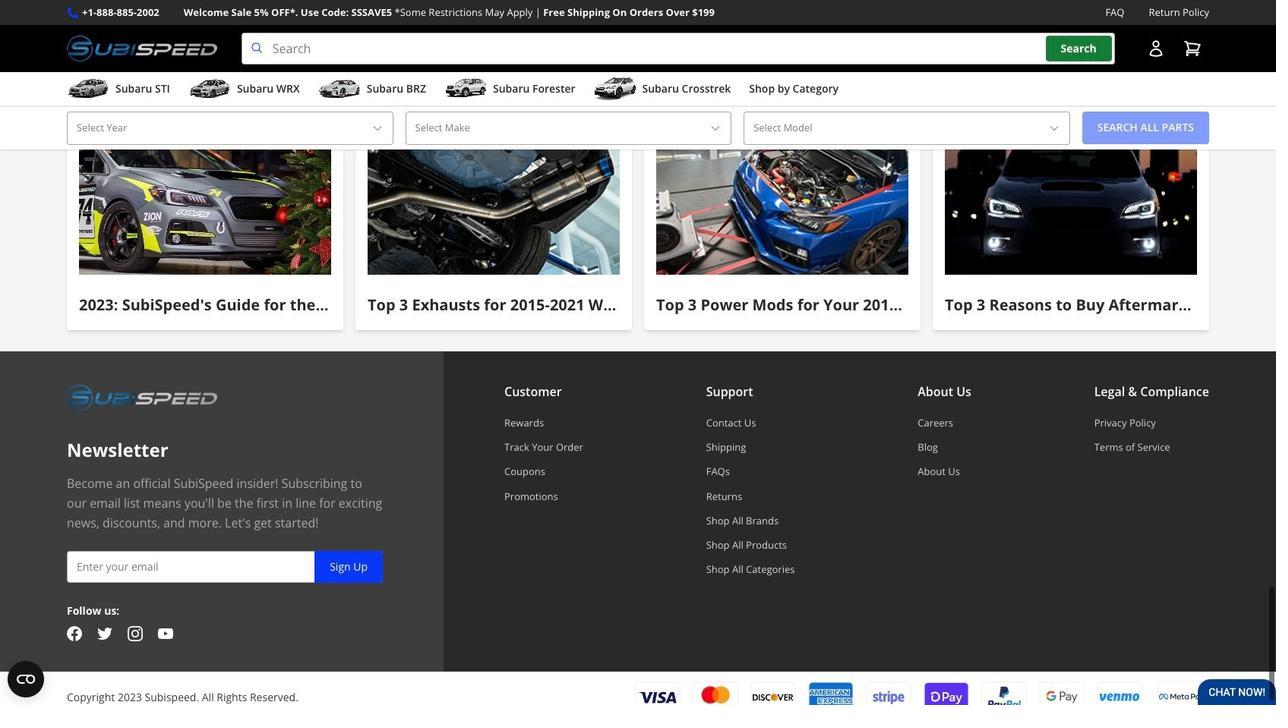 Task type: vqa. For each thing, say whether or not it's contained in the screenshot.
'Subaru OEM Kicker Speaker Upgrade - 2015-2021 Subaru WRX / STI' image
no



Task type: describe. For each thing, give the bounding box(es) containing it.
Enter your email text field
[[67, 552, 383, 583]]

1 subispeed logo image from the top
[[67, 33, 217, 65]]

Select Year button
[[67, 112, 393, 145]]

visa image
[[635, 682, 681, 706]]

discover image
[[751, 682, 796, 706]]

select make image
[[710, 122, 722, 134]]

wrx/sti exhaust image
[[368, 129, 620, 275]]

select model image
[[1048, 122, 1061, 134]]

Select Make button
[[405, 112, 732, 145]]

a subaru brz thumbnail image image
[[318, 78, 361, 100]]

paypal image
[[982, 682, 1027, 706]]

Select Model button
[[744, 112, 1070, 145]]

a subaru forester thumbnail image image
[[444, 78, 487, 100]]

venmo image
[[1097, 682, 1143, 706]]



Task type: locate. For each thing, give the bounding box(es) containing it.
a subaru wrx thumbnail image image
[[188, 78, 231, 100]]

mastercard image
[[693, 682, 739, 706]]

wrx/sti engine bay image
[[657, 129, 909, 275]]

select year image
[[371, 122, 383, 134]]

1 vertical spatial subispeed logo image
[[67, 382, 217, 414]]

youtube logo image
[[158, 627, 173, 642]]

wrx/sti interior image
[[79, 129, 331, 275]]

wrx/sti aftermarket light image
[[945, 129, 1198, 275]]

shoppay image
[[924, 682, 970, 706]]

0 vertical spatial subispeed logo image
[[67, 33, 217, 65]]

button image
[[1147, 40, 1166, 58]]

2 subispeed logo image from the top
[[67, 382, 217, 414]]

facebook logo image
[[67, 627, 82, 642]]

googlepay image
[[1039, 682, 1085, 706]]

a subaru sti thumbnail image image
[[67, 78, 109, 100]]

search input field
[[241, 33, 1115, 65]]

twitter logo image
[[97, 627, 112, 642]]

open widget image
[[8, 662, 44, 698]]

instagram logo image
[[128, 627, 143, 642]]

stripe image
[[866, 682, 912, 706]]

amex image
[[808, 682, 854, 706]]

subispeed logo image
[[67, 33, 217, 65], [67, 382, 217, 414]]

a subaru crosstrek thumbnail image image
[[594, 78, 636, 100]]

metapay image
[[1160, 694, 1205, 702]]



